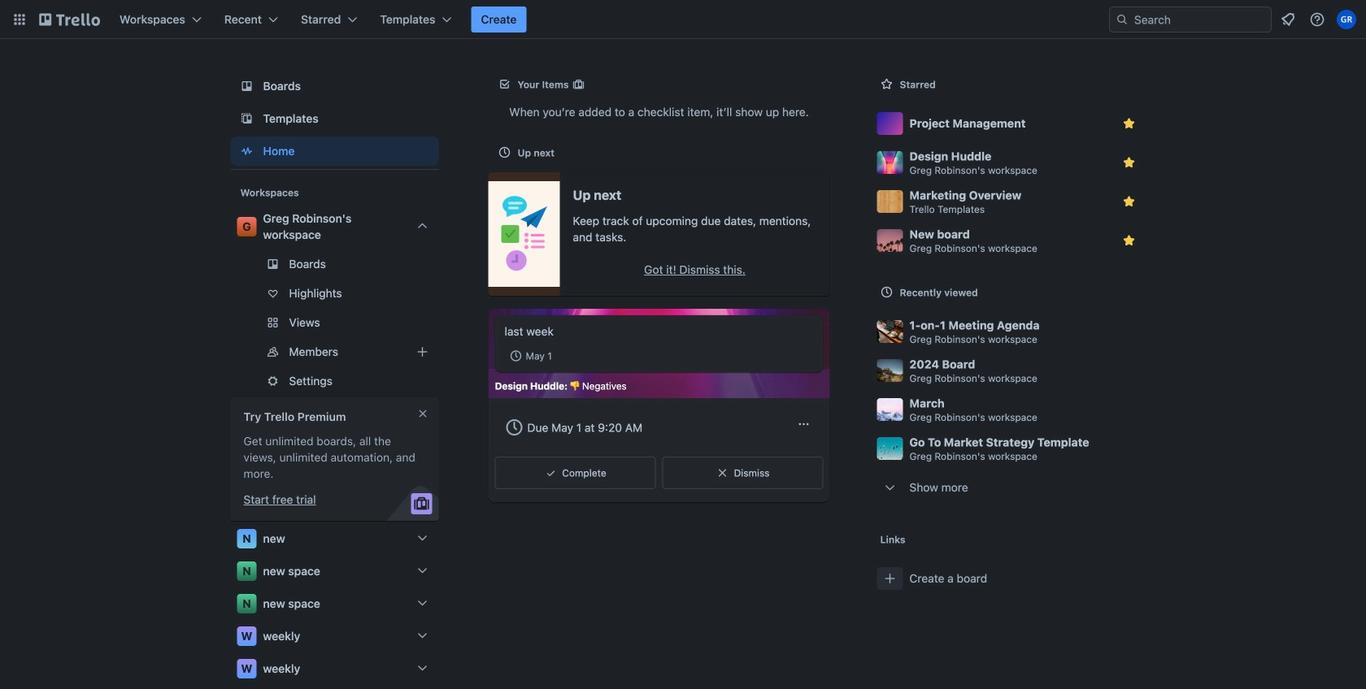 Task type: describe. For each thing, give the bounding box(es) containing it.
search image
[[1116, 13, 1129, 26]]

0 notifications image
[[1278, 10, 1298, 29]]

add image
[[413, 342, 432, 362]]

back to home image
[[39, 7, 100, 33]]

board image
[[237, 76, 257, 96]]

home image
[[237, 141, 257, 161]]

primary element
[[0, 0, 1366, 39]]



Task type: locate. For each thing, give the bounding box(es) containing it.
Search field
[[1129, 8, 1271, 31]]

greg robinson (gregrobinson96) image
[[1337, 10, 1356, 29]]

click to unstar new board. it will be removed from your starred list. image
[[1121, 233, 1137, 249]]

click to unstar marketing overview. it will be removed from your starred list. image
[[1121, 194, 1137, 210]]

open information menu image
[[1309, 11, 1325, 28]]

click to unstar project management. it will be removed from your starred list. image
[[1121, 115, 1137, 132]]

click to unstar design huddle. it will be removed from your starred list. image
[[1121, 155, 1137, 171]]

template board image
[[237, 109, 257, 128]]



Task type: vqa. For each thing, say whether or not it's contained in the screenshot.
add icon
yes



